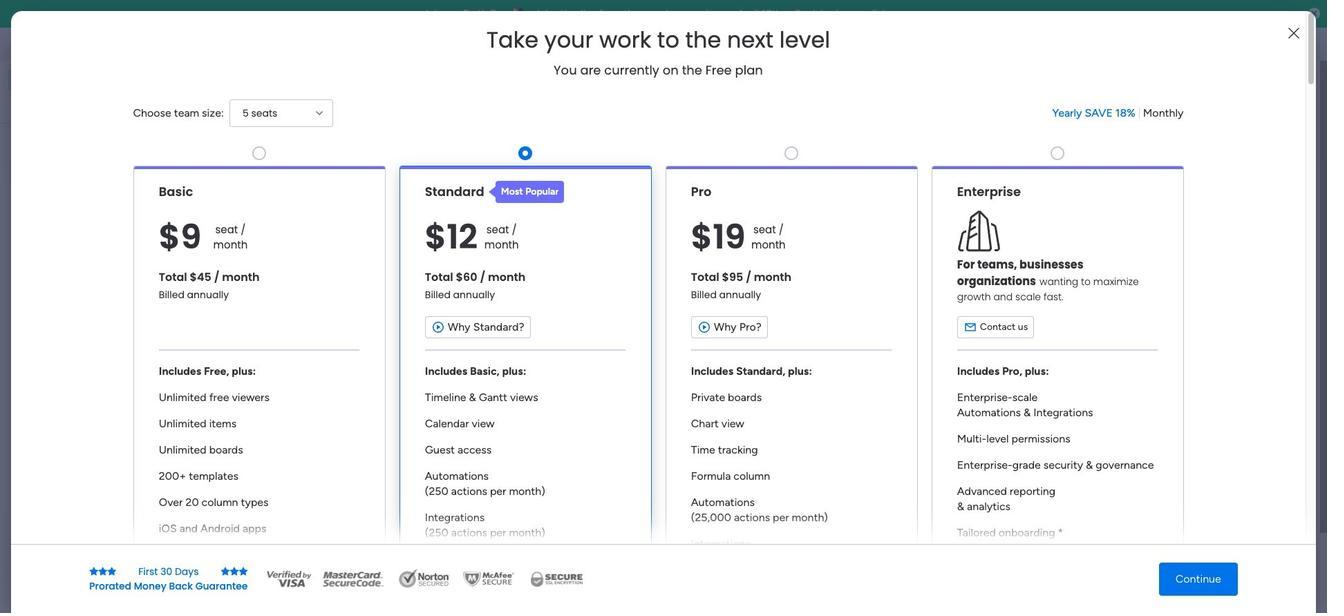 Task type: locate. For each thing, give the bounding box(es) containing it.
2 horizontal spatial star image
[[239, 567, 248, 577]]

help center element
[[1058, 424, 1265, 479]]

quick search results list box
[[255, 157, 1025, 340]]

3 star image from the left
[[239, 567, 248, 577]]

list box
[[0, 189, 176, 426]]

section head inside standard tier selected option
[[489, 181, 565, 203]]

heading
[[487, 28, 830, 53]]

basic tier selected option
[[133, 166, 385, 614]]

star image
[[89, 567, 98, 577], [98, 567, 107, 577], [230, 567, 239, 577]]

2 vertical spatial option
[[0, 191, 176, 194]]

1 horizontal spatial star image
[[221, 567, 230, 577]]

billing cycle selection group
[[1053, 106, 1184, 121]]

0 vertical spatial option
[[8, 69, 168, 91]]

2 star image from the left
[[98, 567, 107, 577]]

1 element
[[395, 357, 411, 373]]

2 star image from the left
[[221, 567, 230, 577]]

star image
[[107, 567, 116, 577], [221, 567, 230, 577], [239, 567, 248, 577]]

templates image image
[[1070, 132, 1253, 227]]

pro tier selected option
[[665, 166, 918, 614]]

mastercard secure code image
[[318, 569, 388, 590]]

component image
[[463, 302, 475, 314]]

section head
[[489, 181, 565, 203]]

option
[[8, 69, 168, 91], [8, 93, 168, 115], [0, 191, 176, 194]]

0 horizontal spatial star image
[[107, 567, 116, 577]]

star image for 1st star image from left
[[98, 567, 107, 577]]

remove from favorites image
[[416, 280, 430, 294]]

mcafee secure image
[[461, 569, 516, 590]]

3 star image from the left
[[230, 567, 239, 577]]



Task type: describe. For each thing, give the bounding box(es) containing it.
tier options list box
[[133, 141, 1184, 614]]

1 star image from the left
[[89, 567, 98, 577]]

1 star image from the left
[[107, 567, 116, 577]]

standard tier selected option
[[399, 166, 652, 614]]

jacob simon image
[[1289, 33, 1311, 55]]

workspace image
[[278, 588, 311, 614]]

ssl encrypted image
[[522, 569, 591, 590]]

close update feed (inbox) image
[[255, 357, 272, 373]]

star image for 3rd star image from left
[[230, 567, 239, 577]]

enterprise tier selected option
[[932, 166, 1184, 614]]

norton secured image
[[393, 569, 455, 590]]

close my workspaces image
[[255, 547, 272, 563]]

close recently visited image
[[255, 140, 272, 157]]

public board image
[[463, 280, 478, 295]]

1 vertical spatial option
[[8, 93, 168, 115]]

verified by visa image
[[264, 569, 313, 590]]



Task type: vqa. For each thing, say whether or not it's contained in the screenshot.
Workspace selection element
no



